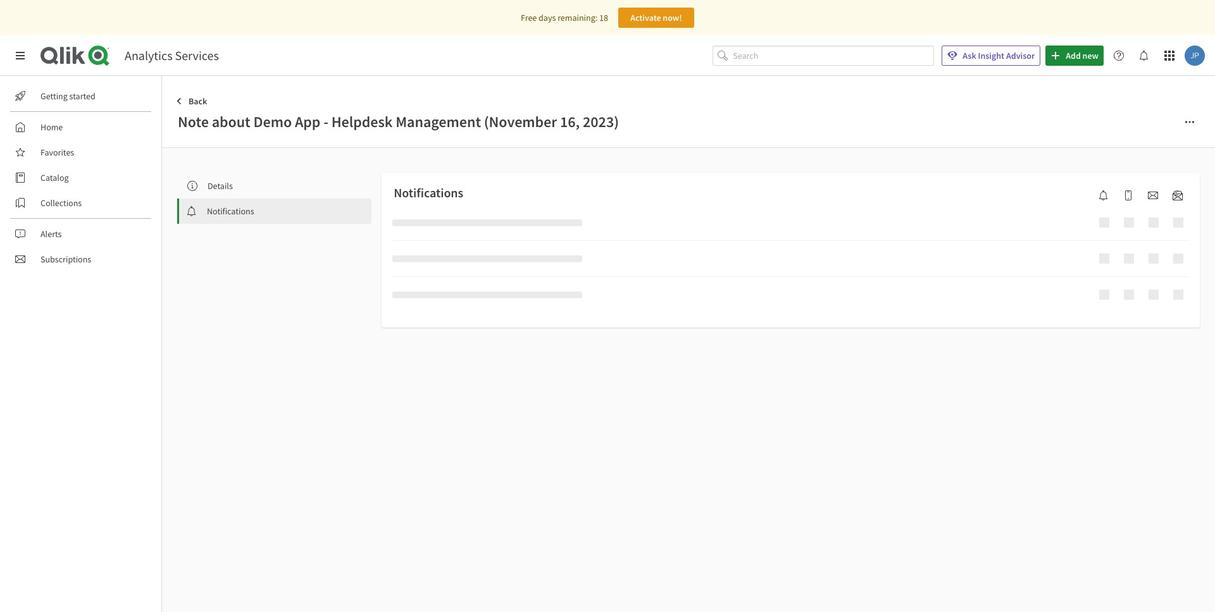 Task type: vqa. For each thing, say whether or not it's contained in the screenshot.
the State within THE IF YOU WANT TO ADD THE OBJECT TO MASTER VISUALIZATIONS, YOU NEED TO SET STATE TO <INHERITED>.
no



Task type: locate. For each thing, give the bounding box(es) containing it.
manage
[[415, 260, 445, 272]]

navigation pane element
[[0, 81, 161, 275]]

i am mentioned in this note
[[393, 217, 494, 229]]

services
[[175, 47, 219, 63]]

add new
[[1066, 50, 1099, 61]]

analytics
[[125, 47, 173, 63]]

catalog link
[[10, 168, 152, 188]]

ask insight advisor button
[[942, 46, 1041, 66]]

alerts link
[[10, 224, 152, 244]]

alerts
[[41, 229, 62, 240]]

notifications bundled in a daily email digest image
[[1173, 190, 1183, 200]]

18
[[599, 12, 608, 23]]

ask
[[963, 50, 977, 61]]

days
[[539, 12, 556, 23]]

collections link
[[10, 193, 152, 213]]

back
[[189, 96, 207, 107]]

notifications down details
[[207, 206, 254, 217]]

demo
[[254, 112, 292, 132]]

0 horizontal spatial notifications
[[207, 206, 254, 217]]

add new button
[[1046, 46, 1104, 66]]

collections
[[41, 197, 82, 209]]

management
[[396, 112, 481, 132]]

note about demo app - helpdesk management (november 16, 2023) button
[[177, 111, 1175, 132], [177, 111, 1175, 132]]

i
[[393, 217, 395, 229]]

manage notifications button
[[392, 256, 505, 276]]

push notifications in qlik sense mobile element
[[1118, 190, 1139, 200]]

james peterson image
[[1185, 46, 1205, 66]]

notifications up the mentioned at the top of the page
[[394, 185, 463, 201]]

activate now!
[[631, 12, 682, 23]]

about
[[212, 112, 250, 132]]

close sidebar menu image
[[15, 51, 25, 61]]

activate now! link
[[618, 8, 694, 28]]

2023)
[[583, 112, 619, 132]]

favorites link
[[10, 142, 152, 163]]

1 vertical spatial notifications
[[207, 206, 254, 217]]

notifications
[[394, 185, 463, 201], [207, 206, 254, 217]]

searchbar element
[[713, 45, 934, 66]]

notifications when using qlik sense in a browser element
[[1094, 190, 1114, 200]]

new
[[1083, 50, 1099, 61]]

catalog
[[41, 172, 69, 184]]

0 vertical spatial notifications
[[394, 185, 463, 201]]

started
[[69, 91, 95, 102]]

helpdesk
[[331, 112, 393, 132]]



Task type: describe. For each thing, give the bounding box(es) containing it.
this
[[462, 217, 475, 229]]

note about demo app - helpdesk management (november 16, 2023)
[[178, 112, 619, 132]]

notifications when using qlik sense in a browser image
[[1099, 190, 1109, 200]]

notifications sent to your email element
[[1143, 190, 1163, 200]]

advisor
[[1006, 50, 1035, 61]]

getting started link
[[10, 86, 152, 106]]

notifications
[[447, 260, 495, 272]]

getting started
[[41, 91, 95, 102]]

free days remaining: 18
[[521, 12, 608, 23]]

analytics services
[[125, 47, 219, 63]]

insight
[[978, 50, 1005, 61]]

home
[[41, 122, 63, 133]]

getting
[[41, 91, 68, 102]]

notifications sent to your email image
[[1148, 190, 1158, 200]]

details
[[208, 180, 233, 192]]

ask insight advisor
[[963, 50, 1035, 61]]

add
[[1066, 50, 1081, 61]]

note
[[178, 112, 209, 132]]

mentioned
[[410, 217, 451, 229]]

1 horizontal spatial notifications
[[394, 185, 463, 201]]

app
[[295, 112, 321, 132]]

push notifications in qlik sense mobile image
[[1124, 190, 1134, 200]]

am
[[397, 217, 408, 229]]

details link
[[177, 173, 372, 199]]

remaining:
[[558, 12, 598, 23]]

free
[[521, 12, 537, 23]]

notifications bundled in a daily email digest element
[[1168, 190, 1188, 200]]

favorites
[[41, 147, 74, 158]]

analytics services element
[[125, 47, 219, 63]]

notifications link
[[179, 199, 372, 224]]

back link
[[172, 91, 212, 111]]

more actions image
[[1185, 117, 1195, 127]]

subscriptions link
[[10, 249, 152, 270]]

-
[[324, 112, 328, 132]]

16,
[[560, 112, 580, 132]]

home link
[[10, 117, 152, 137]]

manage notifications
[[415, 260, 495, 272]]

now!
[[663, 12, 682, 23]]

in
[[453, 217, 460, 229]]

subscriptions
[[41, 254, 91, 265]]

note
[[477, 217, 494, 229]]

(november
[[484, 112, 557, 132]]

Search text field
[[733, 45, 934, 66]]

activate
[[631, 12, 661, 23]]



